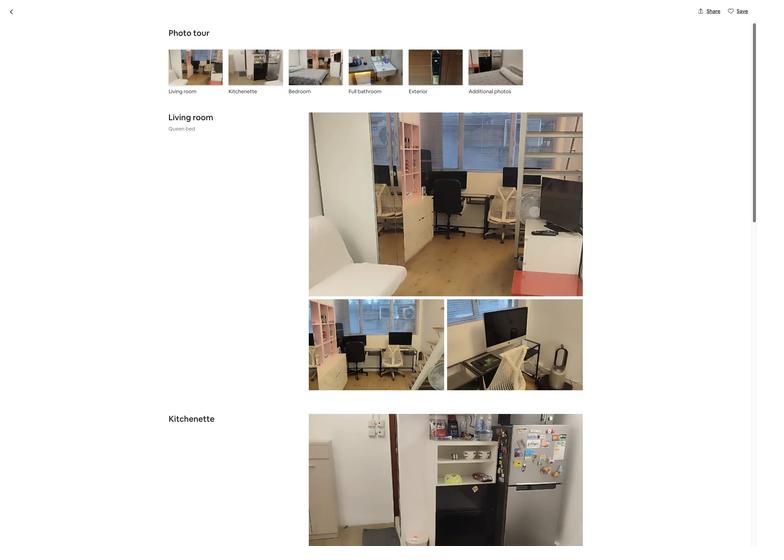 Task type: locate. For each thing, give the bounding box(es) containing it.
has right it
[[174, 370, 183, 378]]

accommodation
[[288, 344, 333, 351]]

2 vertical spatial our
[[336, 539, 346, 546]]

kong,
[[219, 406, 235, 414]]

of up internal
[[369, 397, 375, 405]]

kwun left 'tong!'
[[296, 299, 311, 307]]

2 vertical spatial place
[[178, 397, 193, 405]]

0 horizontal spatial photos
[[494, 88, 511, 95]]

with inside the big imac for working with guest accounts (i will always leave pc accessories for your laptop but sometimes i will take my machines out for self use) my tvs have youtube, spotify and netflix built in so super convenient for modern people who don't watch old school tv!
[[237, 459, 249, 467]]

1 vertical spatial kitchenette
[[169, 413, 215, 424]]

well down /
[[393, 415, 403, 422]]

0 horizontal spatial the
[[169, 459, 179, 467]]

kitchenette image 1 image
[[229, 50, 283, 85], [229, 50, 283, 85], [309, 414, 583, 546], [309, 414, 583, 546]]

building up /
[[387, 397, 408, 405]]

my up "typical"
[[169, 397, 177, 405]]

0 horizontal spatial wifi
[[256, 432, 265, 440]]

kitchenette button
[[229, 50, 283, 95]]

4.79 · 94 reviews
[[534, 156, 573, 162]]

queen
[[296, 514, 311, 520]]

0 vertical spatial out
[[315, 424, 324, 431]]

as
[[242, 344, 248, 351], [386, 415, 392, 422], [169, 424, 175, 431], [267, 432, 272, 440], [286, 432, 292, 440], [302, 512, 308, 520]]

also up prepping
[[254, 415, 265, 422]]

report
[[498, 378, 515, 385]]

have left 'an' at the left of page
[[337, 406, 350, 414]]

use)
[[323, 468, 335, 476]]

1 vertical spatial with
[[237, 459, 249, 467]]

1 horizontal spatial the
[[336, 397, 346, 405]]

bedroom button
[[289, 50, 343, 95]]

smart lock enables easy self check in and keyless life! image
[[409, 50, 463, 85], [409, 50, 463, 85]]

0 vertical spatial 2
[[292, 308, 296, 316]]

room inside living room 1 queen bed
[[310, 504, 325, 512]]

1 vertical spatial bed
[[312, 514, 321, 520]]

room
[[184, 88, 196, 95], [193, 112, 214, 123], [310, 504, 325, 512]]

low
[[264, 344, 274, 351]]

1 vertical spatial space
[[245, 370, 261, 378]]

0 horizontal spatial this
[[310, 512, 319, 520]]

0 horizontal spatial areas.
[[287, 521, 303, 529]]

to inside my place is located 2 minutes away from the kwun tong mtr. the outside of the building is typical for hong kong, but the interior of our floor is luxury! i have an internal toilet / shower but for more guests we also have many outside male/female bathrooms as well as a shared kitchen area for prepping food or hanging out to work in a group and also drink machines and open public wifi as well as my private wifi
[[326, 424, 331, 431]]

1 horizontal spatial all
[[545, 113, 550, 120]]

all inside button
[[545, 113, 550, 120]]

accessories
[[351, 459, 383, 467]]

1 horizontal spatial photos
[[551, 113, 568, 120]]

1 vertical spatial this
[[310, 512, 319, 520]]

out inside my place is located 2 minutes away from the kwun tong mtr. the outside of the building is typical for hong kong, but the interior of our floor is luxury! i have an internal toilet / shower but for more guests we also have many outside male/female bathrooms as well as a shared kitchen area for prepping food or hanging out to work in a group and also drink machines and open public wifi as well as my private wifi
[[315, 424, 324, 431]]

open
[[223, 432, 237, 440]]

2 right only
[[292, 308, 296, 316]]

so inside smoking in my apartment is not allowed at all as this is my own apartment. please smoke outside the building or in fire escape areas. if smoking is detected inside my unit extra charges for cleaning fees will be occurred. also for safety our entire floor has smoke detectors that can activate sprinklers so please no smoking in our main or shared areas.
[[271, 539, 278, 546]]

the left mtr
[[341, 308, 350, 316]]

our
[[285, 406, 294, 414], [340, 530, 349, 538], [336, 539, 346, 546]]

0 horizontal spatial well
[[274, 432, 284, 440]]

1 vertical spatial show
[[297, 274, 313, 282]]

cleaning fee button
[[454, 271, 488, 279]]

will left 'take'
[[233, 468, 241, 476]]

1 horizontal spatial well
[[393, 415, 403, 422]]

0 horizontal spatial shared
[[180, 424, 199, 431]]

1 $87 from the top
[[454, 153, 468, 163]]

place inside my place is located 2 minutes away from the kwun tong mtr. the outside of the building is typical for hong kong, but the interior of our floor is luxury! i have an internal toilet / shower but for more guests we also have many outside male/female bathrooms as well as a shared kitchen area for prepping food or hanging out to work in a group and also drink machines and open public wifi as well as my private wifi
[[178, 397, 193, 405]]

in down safety
[[330, 539, 335, 546]]

for down guests
[[235, 424, 243, 431]]

only
[[280, 308, 291, 316]]

occurred.
[[272, 530, 298, 538]]

room up queen
[[310, 504, 325, 512]]

$87 x 6 nights button
[[454, 258, 491, 266]]

1 horizontal spatial from
[[319, 370, 333, 378]]

show for show all photos
[[530, 113, 543, 120]]

room inside button
[[184, 88, 196, 95]]

my inside the big imac for working with guest accounts (i will always leave pc accessories for your laptop but sometimes i will take my machines out for self use) my tvs have youtube, spotify and netflix built in so super convenient for modern people who don't watch old school tv!
[[256, 468, 264, 476]]

living room image 1 image
[[169, 50, 223, 85], [169, 50, 223, 85], [309, 113, 583, 296], [309, 113, 583, 296]]

group
[[358, 424, 374, 431]]

1 horizontal spatial 2
[[292, 308, 296, 316]]

1 horizontal spatial building
[[387, 397, 408, 405]]

$87 left x at the top right of page
[[454, 258, 464, 266]]

0 horizontal spatial smoke
[[169, 521, 187, 529]]

0 vertical spatial show
[[530, 113, 543, 120]]

is right this
[[467, 345, 471, 353]]

living inside button
[[169, 88, 183, 95]]

shopping
[[182, 317, 208, 325]]

1 vertical spatial but
[[190, 415, 199, 422]]

will up sprinklers
[[254, 530, 262, 538]]

has inside smoking in my apartment is not allowed at all as this is my own apartment. please smoke outside the building or in fire escape areas. if smoking is detected inside my unit extra charges for cleaning fees will be occurred. also for safety our entire floor has smoke detectors that can activate sprinklers so please no smoking in our main or shared areas.
[[382, 530, 391, 538]]

a left "rare"
[[472, 345, 476, 353]]

2 horizontal spatial outside
[[347, 397, 368, 405]]

exterior
[[409, 88, 428, 95]]

modern
[[305, 477, 326, 485]]

is inside startup style ny style loft apartment in urban kwun tong! my place is in a modernised indy building only 2 minutes walk to the mtr station besides apm shopping mall.
[[194, 308, 198, 316]]

well down food
[[274, 432, 284, 440]]

0 vertical spatial or
[[285, 424, 290, 431]]

with up 'take'
[[237, 459, 249, 467]]

1 vertical spatial photos
[[551, 113, 568, 120]]

0 vertical spatial fee
[[479, 271, 488, 279]]

is inside james's place on airbnb is usually fully booked.
[[474, 352, 478, 360]]

is left 'located'
[[194, 397, 198, 405]]

private
[[303, 432, 322, 440]]

the inside startup style ny style loft apartment in urban kwun tong! my place is in a modernised indy building only 2 minutes walk to the mtr station besides apm shopping mall.
[[341, 308, 350, 316]]

james is a superhost. learn more about james. image
[[390, 144, 410, 164], [390, 144, 410, 164]]

of
[[280, 335, 285, 343], [369, 397, 375, 405], [278, 406, 284, 414]]

$87 for $87 x 6 nights
[[454, 258, 464, 266]]

areas. down unit
[[388, 539, 404, 546]]

clean small bathroom with shower inside image
[[349, 50, 403, 85], [349, 50, 403, 85]]

photo tour dialog
[[0, 0, 757, 546]]

living room image 3 image
[[447, 299, 583, 390], [447, 299, 583, 390]]

11/20/2023
[[518, 181, 545, 188]]

i up male/female
[[334, 406, 335, 414]]

bed right queen
[[312, 514, 321, 520]]

is left usually
[[474, 352, 478, 360]]

0 horizontal spatial show
[[297, 274, 313, 282]]

0 horizontal spatial fee
[[479, 271, 488, 279]]

many
[[281, 415, 296, 422]]

and
[[327, 335, 338, 343], [376, 424, 386, 431], [211, 432, 221, 440], [190, 477, 200, 485]]

0 vertical spatial the
[[336, 397, 346, 405]]

place inside james's place on airbnb is usually fully booked.
[[528, 345, 542, 353]]

smoking up safety
[[310, 521, 333, 529]]

0 horizontal spatial be
[[263, 530, 271, 538]]

full bathroom
[[349, 88, 382, 95]]

my down hanging
[[293, 432, 301, 440]]

1 horizontal spatial bed
[[312, 514, 321, 520]]

outside inside smoking in my apartment is not allowed at all as this is my own apartment. please smoke outside the building or in fire escape areas. if smoking is detected inside my unit extra charges for cleaning fees will be occurred. also for safety our entire floor has smoke detectors that can activate sprinklers so please no smoking in our main or shared areas.
[[188, 521, 208, 529]]

1 horizontal spatial or
[[285, 424, 290, 431]]

cleaning
[[216, 530, 239, 538]]

i inside the big imac for working with guest accounts (i will always leave pc accessories for your laptop but sometimes i will take my machines out for self use) my tvs have youtube, spotify and netflix built in so super convenient for modern people who don't watch old school tv!
[[230, 468, 231, 476]]

2 inside my place is located 2 minutes away from the kwun tong mtr. the outside of the building is typical for hong kong, but the interior of our floor is luxury! i have an internal toilet / shower but for more guests we also have many outside male/female bathrooms as well as a shared kitchen area for prepping food or hanging out to work in a group and also drink machines and open public wifi as well as my private wifi
[[221, 397, 225, 405]]

outside up hanging
[[297, 415, 317, 422]]

my up people
[[336, 468, 344, 476]]

our inside my place is located 2 minutes away from the kwun tong mtr. the outside of the building is typical for hong kong, but the interior of our floor is luxury! i have an internal toilet / shower but for more guests we also have many outside male/female bathrooms as well as a shared kitchen area for prepping food or hanging out to work in a group and also drink machines and open public wifi as well as my private wifi
[[285, 406, 294, 414]]

place down "startup"
[[178, 308, 193, 316]]

the down 'apartment'
[[210, 521, 219, 529]]

94
[[548, 156, 554, 162]]

and left pcs
[[327, 335, 338, 343]]

1 horizontal spatial will
[[254, 530, 262, 538]]

have inside the big imac for working with guest accounts (i will always leave pc accessories for your laptop but sometimes i will take my machines out for self use) my tvs have youtube, spotify and netflix built in so super convenient for modern people who don't watch old school tv!
[[357, 468, 370, 476]]

urban
[[279, 299, 295, 307]]

1 horizontal spatial floor
[[295, 406, 308, 414]]

airbnb left "rare"
[[454, 352, 473, 360]]

living for living room 1 queen bed
[[292, 504, 309, 512]]

2 vertical spatial room
[[310, 504, 325, 512]]

taxes
[[489, 310, 505, 318]]

don't
[[361, 477, 375, 485]]

1
[[292, 514, 295, 520]]

away
[[249, 397, 263, 405]]

so down 'take'
[[240, 477, 246, 485]]

1 horizontal spatial show
[[530, 113, 543, 120]]

smoking
[[310, 521, 333, 529], [306, 539, 329, 546]]

kitchen
[[200, 424, 220, 431]]

also
[[299, 530, 311, 538]]

my left own
[[326, 512, 334, 520]]

place inside startup style ny style loft apartment in urban kwun tong! my place is in a modernised indy building only 2 minutes walk to the mtr station besides apm shopping mall.
[[178, 308, 193, 316]]

0 vertical spatial living
[[169, 88, 183, 95]]

airbnb down cleaning
[[454, 284, 473, 292]]

style
[[191, 299, 203, 307]]

living inside living room 1 queen bed
[[292, 504, 309, 512]]

charged
[[515, 243, 535, 249]]

be inside smoking in my apartment is not allowed at all as this is my own apartment. please smoke outside the building or in fire escape areas. if smoking is detected inside my unit extra charges for cleaning fees will be occurred. also for safety our entire floor has smoke detectors that can activate sprinklers so please no smoking in our main or shared areas.
[[263, 530, 271, 538]]

minutes down 'tong!'
[[297, 308, 319, 316]]

with for working
[[237, 459, 249, 467]]

0 vertical spatial has
[[174, 370, 183, 378]]

0 horizontal spatial bed
[[186, 125, 195, 132]]

place for my place is located 2 minutes away from the kwun tong mtr. the outside of the building is typical for hong kong, but the interior of our floor is luxury! i have an internal toilet / shower but for more guests we also have many outside male/female bathrooms as well as a shared kitchen area for prepping food or hanging out to work in a group and also drink machines and open public wifi as well as my private wifi
[[178, 397, 193, 405]]

airbnb inside james's place on airbnb is usually fully booked.
[[454, 352, 473, 360]]

or
[[285, 424, 290, 431], [243, 521, 249, 529], [361, 539, 367, 546]]

2 airbnb from the top
[[454, 352, 473, 360]]

fee
[[479, 271, 488, 279], [495, 284, 504, 292]]

out up private
[[315, 424, 324, 431]]

to
[[334, 308, 340, 316], [401, 344, 407, 351], [263, 370, 269, 378], [326, 424, 331, 431]]

bed inside living room queen bed
[[186, 125, 195, 132]]

this left listing
[[516, 378, 525, 385]]

laptop
[[169, 468, 186, 476]]

will right (i
[[298, 459, 306, 467]]

living for living room queen bed
[[169, 112, 191, 123]]

with inside my condo is currently equipped with lots of entertainment and pcs so it's a great space for being stuck for 14 days as most low cost accommodation doesn't have much stuff to keep you entertained.
[[255, 335, 267, 343]]

from inside my place is located 2 minutes away from the kwun tong mtr. the outside of the building is typical for hong kong, but the interior of our floor is luxury! i have an internal toilet / shower but for more guests we also have many outside male/female bathrooms as well as a shared kitchen area for prepping food or hanging out to work in a group and also drink machines and open public wifi as well as my private wifi
[[264, 397, 278, 405]]

floor inside smoking in my apartment is not allowed at all as this is my own apartment. please smoke outside the building or in fire escape areas. if smoking is detected inside my unit extra charges for cleaning fees will be occurred. also for safety our entire floor has smoke detectors that can activate sprinklers so please no smoking in our main or shared areas.
[[367, 530, 380, 538]]

0 horizontal spatial sleeping
[[221, 370, 244, 378]]

wifi
[[256, 432, 265, 440], [323, 432, 332, 440]]

1 vertical spatial room
[[193, 112, 214, 123]]

1 vertical spatial floor
[[295, 406, 308, 414]]

0 horizontal spatial floor
[[196, 370, 209, 378]]

0 horizontal spatial i
[[230, 468, 231, 476]]

0 horizontal spatial also
[[254, 415, 265, 422]]

night
[[470, 155, 484, 163]]

is up stuck
[[197, 335, 201, 343]]

11/14/2023
[[459, 181, 484, 188]]

place left the on
[[528, 345, 542, 353]]

our down detected
[[340, 530, 349, 538]]

and inside the big imac for working with guest accounts (i will always leave pc accessories for your laptop but sometimes i will take my machines out for self use) my tvs have youtube, spotify and netflix built in so super convenient for modern people who don't watch old school tv!
[[190, 477, 200, 485]]

0 horizontal spatial outside
[[188, 521, 208, 529]]

a down ny
[[205, 308, 209, 316]]

minutes inside startup style ny style loft apartment in urban kwun tong! my place is in a modernised indy building only 2 minutes walk to the mtr station besides apm shopping mall.
[[297, 308, 319, 316]]

guests
[[225, 415, 244, 422]]

1 horizontal spatial fee
[[495, 284, 504, 292]]

bed inside living room 1 queen bed
[[312, 514, 321, 520]]

1 vertical spatial place
[[528, 345, 542, 353]]

is down style
[[194, 308, 198, 316]]

inside
[[366, 521, 382, 529]]

show inside button
[[530, 113, 543, 120]]

1 horizontal spatial sleeping
[[295, 370, 318, 378]]

outside up 'an' at the left of page
[[347, 397, 368, 405]]

0 vertical spatial all
[[545, 113, 550, 120]]

photos inside the photo tour dialog
[[494, 88, 511, 95]]

super
[[247, 477, 263, 485]]

2 $87 from the top
[[454, 258, 464, 266]]

additional photos
[[469, 88, 511, 95]]

unit
[[393, 521, 403, 529]]

my inside my place is located 2 minutes away from the kwun tong mtr. the outside of the building is typical for hong kong, but the interior of our floor is luxury! i have an internal toilet / shower but for more guests we also have many outside male/female bathrooms as well as a shared kitchen area for prepping food or hanging out to work in a group and also drink machines and open public wifi as well as my private wifi
[[169, 397, 177, 405]]

total before taxes
[[454, 310, 505, 318]]

toilet
[[381, 406, 395, 414]]

the up laptop
[[169, 459, 179, 467]]

sleeping right loft
[[221, 370, 244, 378]]

living room queen bed
[[169, 112, 214, 132]]

sleeping right separate on the left of page
[[295, 370, 318, 378]]

out down (i
[[293, 468, 302, 476]]

1 vertical spatial shared
[[368, 539, 387, 546]]

fee right service
[[495, 284, 504, 292]]

as up drink
[[169, 424, 175, 431]]

style
[[214, 299, 227, 307]]

1 horizontal spatial this
[[516, 378, 525, 385]]

to left separate on the left of page
[[263, 370, 269, 378]]

fee up service
[[479, 271, 488, 279]]

room down living room
[[193, 112, 214, 123]]

hanging
[[292, 424, 314, 431]]

this
[[454, 345, 466, 353]]

4.79
[[534, 156, 544, 162]]

all inside smoking in my apartment is not allowed at all as this is my own apartment. please smoke outside the building or in fire escape areas. if smoking is detected inside my unit extra charges for cleaning fees will be occurred. also for safety our entire floor has smoke detectors that can activate sprinklers so please no smoking in our main or shared areas.
[[295, 512, 301, 520]]

space up stuff
[[387, 335, 403, 343]]

1 horizontal spatial machines
[[265, 468, 291, 476]]

living up living room queen bed
[[169, 88, 183, 95]]

room inside living room queen bed
[[193, 112, 214, 123]]

in right work
[[348, 424, 352, 431]]

0 horizontal spatial machines
[[184, 432, 210, 440]]

will inside smoking in my apartment is not allowed at all as this is my own apartment. please smoke outside the building or in fire escape areas. if smoking is detected inside my unit extra charges for cleaning fees will be occurred. also for safety our entire floor has smoke detectors that can activate sprinklers so please no smoking in our main or shared areas.
[[254, 530, 262, 538]]

to right the walk
[[334, 308, 340, 316]]

1 horizontal spatial shared
[[368, 539, 387, 546]]

comfortable queen size sofa bed with good pillows (unlike most airbnb) image
[[289, 50, 343, 85], [289, 50, 343, 85], [169, 420, 287, 499], [169, 420, 287, 499]]

floor inside my place is located 2 minutes away from the kwun tong mtr. the outside of the building is typical for hong kong, but the interior of our floor is luxury! i have an internal toilet / shower but for more guests we also have many outside male/female bathrooms as well as a shared kitchen area for prepping food or hanging out to work in a group and also drink machines and open public wifi as well as my private wifi
[[295, 406, 308, 414]]

1 vertical spatial airbnb
[[454, 352, 473, 360]]

1 horizontal spatial kitchenette
[[229, 88, 257, 95]]

0 vertical spatial photos
[[494, 88, 511, 95]]

0 horizontal spatial 2
[[221, 397, 225, 405]]

wifi right private
[[323, 432, 332, 440]]

$520
[[560, 258, 573, 266]]

cleaning
[[454, 271, 478, 279]]

building
[[257, 308, 278, 316]]

safety
[[322, 530, 338, 538]]

apartment
[[209, 512, 239, 520]]

bed right 'queen'
[[186, 125, 195, 132]]

imac
[[190, 459, 203, 467]]

0 vertical spatial shared
[[180, 424, 199, 431]]

and inside my condo is currently equipped with lots of entertainment and pcs so it's a great space for being stuck for 14 days as most low cost accommodation doesn't have much stuff to keep you entertained.
[[327, 335, 338, 343]]

minutes up kong,
[[226, 397, 248, 405]]

stuck
[[195, 344, 209, 351]]

or inside my place is located 2 minutes away from the kwun tong mtr. the outside of the building is typical for hong kong, but the interior of our floor is luxury! i have an internal toilet / shower but for more guests we also have many outside male/female bathrooms as well as a shared kitchen area for prepping food or hanging out to work in a group and also drink machines and open public wifi as well as my private wifi
[[285, 424, 290, 431]]

machines up convenient
[[265, 468, 291, 476]]

the
[[341, 308, 350, 316], [279, 397, 288, 405], [376, 397, 385, 405], [247, 406, 256, 414], [210, 521, 219, 529]]

2 vertical spatial of
[[278, 406, 284, 414]]

so
[[350, 335, 356, 343], [240, 477, 246, 485], [271, 539, 278, 546]]

shared down "inside"
[[368, 539, 387, 546]]

but down "typical"
[[190, 415, 199, 422]]

machines down kitchen
[[184, 432, 210, 440]]

bed
[[186, 125, 195, 132], [312, 514, 321, 520]]

pc
[[342, 459, 350, 467]]

of up cost
[[280, 335, 285, 343]]

this up also
[[310, 512, 319, 520]]

0 vertical spatial $87
[[454, 153, 468, 163]]

of up the "many"
[[278, 406, 284, 414]]

1 vertical spatial be
[[263, 530, 271, 538]]

or up fees
[[243, 521, 249, 529]]

(i
[[293, 459, 296, 467]]

my left condo
[[169, 335, 177, 343]]

place for james's place on airbnb is usually fully booked.
[[528, 345, 542, 353]]

1 vertical spatial also
[[387, 424, 398, 431]]

or down the "many"
[[285, 424, 290, 431]]

the big imac for working with guest accounts (i will always leave pc accessories for your laptop but sometimes i will take my machines out for self use) my tvs have youtube, spotify and netflix built in so super convenient for modern people who don't watch old school tv!
[[169, 459, 407, 493]]

but up guests
[[236, 406, 245, 414]]

2 horizontal spatial or
[[361, 539, 367, 546]]

be down fire
[[263, 530, 271, 538]]

living room image 2 image
[[309, 299, 444, 390], [309, 299, 444, 390]]

0 vertical spatial machines
[[184, 432, 210, 440]]

as up if
[[302, 512, 308, 520]]

1 vertical spatial kwun
[[289, 397, 305, 405]]

won't
[[493, 243, 507, 249]]

my down guest
[[256, 468, 264, 476]]

for left hong
[[194, 406, 201, 414]]

0 vertical spatial but
[[236, 406, 245, 414]]

2 vertical spatial outside
[[188, 521, 208, 529]]

additional
[[469, 88, 493, 95]]

1 horizontal spatial so
[[271, 539, 278, 546]]

from
[[319, 370, 333, 378], [264, 397, 278, 405]]

living room image
[[292, 420, 410, 499], [292, 420, 410, 499]]

1 horizontal spatial smoke
[[392, 530, 410, 538]]

areas. down 1
[[287, 521, 303, 529]]

my condo is currently equipped with lots of entertainment and pcs so it's a great space for being stuck for 14 days as most low cost accommodation doesn't have much stuff to keep you entertained.
[[169, 335, 408, 360]]

1 vertical spatial i
[[230, 468, 231, 476]]

0 vertical spatial be
[[508, 243, 514, 249]]

0 vertical spatial minutes
[[297, 308, 319, 316]]

0 vertical spatial room
[[184, 88, 196, 95]]

0 vertical spatial from
[[319, 370, 333, 378]]

0 vertical spatial i
[[334, 406, 335, 414]]

1 vertical spatial living
[[169, 112, 191, 123]]

2 vertical spatial but
[[188, 468, 197, 476]]

additional photos image 1 image
[[469, 50, 523, 85], [469, 50, 523, 85]]

1 horizontal spatial has
[[382, 530, 391, 538]]

in down style
[[199, 308, 204, 316]]

room for living room 1 queen bed
[[310, 504, 325, 512]]

separate
[[270, 370, 294, 378]]

place up "typical"
[[178, 397, 193, 405]]

located
[[199, 397, 220, 405]]

have up food
[[266, 415, 279, 422]]

0 vertical spatial building
[[387, 397, 408, 405]]

0 horizontal spatial space
[[245, 370, 261, 378]]

1 vertical spatial so
[[240, 477, 246, 485]]

living inside living room queen bed
[[169, 112, 191, 123]]

outside up charges
[[188, 521, 208, 529]]

with up most
[[255, 335, 267, 343]]

floor down "inside"
[[367, 530, 380, 538]]

1 vertical spatial building
[[220, 521, 242, 529]]

floor
[[196, 370, 209, 378], [295, 406, 308, 414], [367, 530, 380, 538]]

2 horizontal spatial so
[[350, 335, 356, 343]]

sprinklers
[[244, 539, 270, 546]]

self
[[313, 468, 322, 476]]

0 horizontal spatial minutes
[[226, 397, 248, 405]]

0 horizontal spatial out
[[293, 468, 302, 476]]



Task type: vqa. For each thing, say whether or not it's contained in the screenshot.
the middle room
yes



Task type: describe. For each thing, give the bounding box(es) containing it.
machines inside the big imac for working with guest accounts (i will always leave pc accessories for your laptop but sometimes i will take my machines out for self use) my tvs have youtube, spotify and netflix built in so super convenient for modern people who don't watch old school tv!
[[265, 468, 291, 476]]

full bathroom button
[[349, 50, 403, 95]]

in left fire
[[250, 521, 255, 529]]

kwun inside my place is located 2 minutes away from the kwun tong mtr. the outside of the building is typical for hong kong, but the interior of our floor is luxury! i have an internal toilet / shower but for more guests we also have many outside male/female bathrooms as well as a shared kitchen area for prepping food or hanging out to work in a group and also drink machines and open public wifi as well as my private wifi
[[289, 397, 305, 405]]

keep
[[169, 353, 182, 360]]

fees
[[241, 530, 252, 538]]

james's place on airbnb is usually fully booked.
[[454, 345, 551, 360]]

always
[[307, 459, 326, 467]]

so inside the big imac for working with guest accounts (i will always leave pc accessories for your laptop but sometimes i will take my machines out for self use) my tvs have youtube, spotify and netflix built in so super convenient for modern people who don't watch old school tv!
[[240, 477, 246, 485]]

i inside my place is located 2 minutes away from the kwun tong mtr. the outside of the building is typical for hong kong, but the interior of our floor is luxury! i have an internal toilet / shower but for more guests we also have many outside male/female bathrooms as well as a shared kitchen area for prepping food or hanging out to work in a group and also drink machines and open public wifi as well as my private wifi
[[334, 406, 335, 414]]

sometimes
[[198, 468, 229, 476]]

interior
[[257, 406, 277, 414]]

with for equipped
[[255, 335, 267, 343]]

before
[[469, 310, 488, 318]]

modernised
[[210, 308, 243, 316]]

cool new york style studio image 1 image
[[169, 0, 376, 132]]

that
[[197, 539, 208, 546]]

for left self
[[303, 468, 311, 476]]

have inside my condo is currently equipped with lots of entertainment and pcs so it's a great space for being stuck for 14 days as most low cost accommodation doesn't have much stuff to keep you entertained.
[[356, 344, 369, 351]]

walk
[[320, 308, 332, 316]]

most
[[249, 344, 263, 351]]

it
[[169, 370, 173, 378]]

report this listing
[[498, 378, 541, 385]]

my inside the big imac for working with guest accounts (i will always leave pc accessories for your laptop but sometimes i will take my machines out for self use) my tvs have youtube, spotify and netflix built in so super convenient for modern people who don't watch old school tv!
[[336, 468, 344, 476]]

bathrooms
[[354, 415, 384, 422]]

the up we
[[247, 406, 256, 414]]

so inside my condo is currently equipped with lots of entertainment and pcs so it's a great space for being stuck for 14 days as most low cost accommodation doesn't have much stuff to keep you entertained.
[[350, 335, 356, 343]]

no
[[298, 539, 305, 546]]

being
[[178, 344, 193, 351]]

2 wifi from the left
[[323, 432, 332, 440]]

additional photos button
[[469, 50, 523, 95]]

0 vertical spatial also
[[254, 415, 265, 422]]

0 vertical spatial well
[[393, 415, 403, 422]]

1 horizontal spatial also
[[387, 424, 398, 431]]

shared inside smoking in my apartment is not allowed at all as this is my own apartment. please smoke outside the building or in fire escape areas. if smoking is detected inside my unit extra charges for cleaning fees will be occurred. also for safety our entire floor has smoke detectors that can activate sprinklers so please no smoking in our main or shared areas.
[[368, 539, 387, 546]]

spotify
[[169, 477, 188, 485]]

machines inside my place is located 2 minutes away from the kwun tong mtr. the outside of the building is typical for hong kong, but the interior of our floor is luxury! i have an internal toilet / shower but for more guests we also have many outside male/female bathrooms as well as a shared kitchen area for prepping food or hanging out to work in a group and also drink machines and open public wifi as well as my private wifi
[[184, 432, 210, 440]]

1 horizontal spatial outside
[[297, 415, 317, 422]]

0 vertical spatial smoke
[[169, 521, 187, 529]]

1 vertical spatial well
[[274, 432, 284, 440]]

for down hong
[[201, 415, 208, 422]]

my inside my place is located 2 minutes away from the kwun tong mtr. the outside of the building is typical for hong kong, but the interior of our floor is luxury! i have an internal toilet / shower but for more guests we also have many outside male/female bathrooms as well as a shared kitchen area for prepping food or hanging out to work in a group and also drink machines and open public wifi as well as my private wifi
[[293, 432, 301, 440]]

cool new york style studio image 3 image
[[379, 31, 479, 132]]

minutes inside my place is located 2 minutes away from the kwun tong mtr. the outside of the building is typical for hong kong, but the interior of our floor is luxury! i have an internal toilet / shower but for more guests we also have many outside male/female bathrooms as well as a shared kitchen area for prepping food or hanging out to work in a group and also drink machines and open public wifi as well as my private wifi
[[226, 397, 248, 405]]

loft
[[210, 370, 220, 378]]

for left modern
[[295, 477, 303, 485]]

as inside my condo is currently equipped with lots of entertainment and pcs so it's a great space for being stuck for 14 days as most low cost accommodation doesn't have much stuff to keep you entertained.
[[242, 344, 248, 351]]

shared inside my place is located 2 minutes away from the kwun tong mtr. the outside of the building is typical for hong kong, but the interior of our floor is luxury! i have an internal toilet / shower but for more guests we also have many outside male/female bathrooms as well as a shared kitchen area for prepping food or hanging out to work in a group and also drink machines and open public wifi as well as my private wifi
[[180, 424, 199, 431]]

lounge
[[334, 370, 353, 378]]

for up can
[[207, 530, 215, 538]]

building inside my place is located 2 minutes away from the kwun tong mtr. the outside of the building is typical for hong kong, but the interior of our floor is luxury! i have an internal toilet / shower but for more guests we also have many outside male/female bathrooms as well as a shared kitchen area for prepping food or hanging out to work in a group and also drink machines and open public wifi as well as my private wifi
[[387, 397, 408, 405]]

fire
[[256, 521, 265, 529]]

old
[[395, 477, 403, 485]]

2 inside startup style ny style loft apartment in urban kwun tong! my place is in a modernised indy building only 2 minutes walk to the mtr station besides apm shopping mall.
[[292, 308, 296, 316]]

to inside my condo is currently equipped with lots of entertainment and pcs so it's a great space for being stuck for 14 days as most low cost accommodation doesn't have much stuff to keep you entertained.
[[401, 344, 407, 351]]

this is a rare find.
[[454, 345, 502, 353]]

1 wifi from the left
[[256, 432, 265, 440]]

my inside my condo is currently equipped with lots of entertainment and pcs so it's a great space for being stuck for 14 days as most low cost accommodation doesn't have much stuff to keep you entertained.
[[169, 335, 177, 343]]

cool new york style studio image 5 image
[[482, 31, 583, 132]]

1 vertical spatial fee
[[495, 284, 504, 292]]

/
[[396, 406, 399, 414]]

and down bathrooms
[[376, 424, 386, 431]]

indy
[[244, 308, 256, 316]]

tour
[[193, 28, 210, 38]]

yet
[[536, 243, 544, 249]]

photo tour
[[169, 28, 210, 38]]

$87 for $87 night
[[454, 153, 468, 163]]

prepping
[[244, 424, 269, 431]]

full
[[349, 88, 357, 95]]

it's
[[357, 335, 365, 343]]

working
[[213, 459, 235, 467]]

in inside my place is located 2 minutes away from the kwun tong mtr. the outside of the building is typical for hong kong, but the interior of our floor is luxury! i have an internal toilet / shower but for more guests we also have many outside male/female bathrooms as well as a shared kitchen area for prepping food or hanging out to work in a group and also drink machines and open public wifi as well as my private wifi
[[348, 424, 352, 431]]

room for living room
[[184, 88, 196, 95]]

show for show original language
[[297, 274, 313, 282]]

queen
[[169, 125, 185, 132]]

detectors
[[169, 539, 196, 546]]

room for living room queen bed
[[193, 112, 214, 123]]

1 vertical spatial will
[[233, 468, 241, 476]]

reserve button
[[454, 219, 573, 237]]

kitchenette inside button
[[229, 88, 257, 95]]

find.
[[489, 345, 502, 353]]

in right smoking
[[194, 512, 198, 520]]

of inside my condo is currently equipped with lots of entertainment and pcs so it's a great space for being stuck for 14 days as most low cost accommodation doesn't have much stuff to keep you entertained.
[[280, 335, 285, 343]]

in left urban
[[273, 299, 277, 307]]

and down kitchen
[[211, 432, 221, 440]]

my down please
[[383, 521, 392, 529]]

exterior button
[[409, 50, 463, 95]]

on
[[544, 345, 551, 353]]

main
[[347, 539, 360, 546]]

you
[[183, 353, 193, 360]]

show all photos button
[[515, 110, 574, 123]]

living room button
[[169, 50, 223, 95]]

2 sleeping from the left
[[295, 370, 318, 378]]

as down hanging
[[286, 432, 292, 440]]

for up sometimes
[[204, 459, 212, 467]]

for right also
[[312, 530, 320, 538]]

2nd
[[184, 370, 195, 378]]

living room
[[169, 88, 196, 95]]

·
[[545, 156, 547, 162]]

as down food
[[267, 432, 272, 440]]

2 vertical spatial or
[[361, 539, 367, 546]]

an
[[351, 406, 358, 414]]

a down the shower
[[176, 424, 179, 431]]

0 horizontal spatial kitchenette
[[169, 413, 215, 424]]

is down the tong
[[310, 406, 314, 414]]

people
[[328, 477, 347, 485]]

male/female
[[319, 415, 353, 422]]

mtr.
[[321, 397, 334, 405]]

built
[[220, 477, 232, 485]]

great
[[371, 335, 386, 343]]

we
[[245, 415, 253, 422]]

1 vertical spatial areas.
[[388, 539, 404, 546]]

startup style ny style loft apartment in urban kwun tong! my place is in a modernised indy building only 2 minutes walk to the mtr station besides apm shopping mall.
[[169, 299, 407, 325]]

currently
[[202, 335, 226, 343]]

startup
[[169, 299, 189, 307]]

0 vertical spatial smoking
[[310, 521, 333, 529]]

kwun inside startup style ny style loft apartment in urban kwun tong! my place is in a modernised indy building only 2 minutes walk to the mtr station besides apm shopping mall.
[[296, 299, 311, 307]]

as inside smoking in my apartment is not allowed at all as this is my own apartment. please smoke outside the building or in fire escape areas. if smoking is detected inside my unit extra charges for cleaning fees will be occurred. also for safety our entire floor has smoke detectors that can activate sprinklers so please no smoking in our main or shared areas.
[[302, 512, 308, 520]]

in inside the big imac for working with guest accounts (i will always leave pc accessories for your laptop but sometimes i will take my machines out for self use) my tvs have youtube, spotify and netflix built in so super convenient for modern people who don't watch old school tv!
[[234, 477, 238, 485]]

0 vertical spatial will
[[298, 459, 306, 467]]

for up youtube,
[[384, 459, 392, 467]]

1 vertical spatial smoke
[[392, 530, 410, 538]]

for up keep
[[169, 344, 177, 351]]

save
[[737, 8, 748, 14]]

extra
[[169, 530, 183, 538]]

1 vertical spatial smoking
[[306, 539, 329, 546]]

booked.
[[511, 352, 534, 360]]

where you'll sleep region
[[166, 402, 413, 523]]

is left not
[[240, 512, 244, 520]]

is down own
[[334, 521, 338, 529]]

14
[[220, 344, 226, 351]]

the inside my place is located 2 minutes away from the kwun tong mtr. the outside of the building is typical for hong kong, but the interior of our floor is luxury! i have an internal toilet / shower but for more guests we also have many outside male/female bathrooms as well as a shared kitchen area for prepping food or hanging out to work in a group and also drink machines and open public wifi as well as my private wifi
[[336, 397, 346, 405]]

is up the shower
[[169, 406, 173, 414]]

my place is located 2 minutes away from the kwun tong mtr. the outside of the building is typical for hong kong, but the interior of our floor is luxury! i have an internal toilet / shower but for more guests we also have many outside male/female bathrooms as well as a shared kitchen area for prepping food or hanging out to work in a group and also drink machines and open public wifi as well as my private wifi
[[169, 397, 410, 440]]

a left group
[[354, 424, 357, 431]]

out inside the big imac for working with guest accounts (i will always leave pc accessories for your laptop but sometimes i will take my machines out for self use) my tvs have youtube, spotify and netflix built in so super convenient for modern people who don't watch old school tv!
[[293, 468, 302, 476]]

1 airbnb from the top
[[454, 284, 473, 292]]

0 vertical spatial areas.
[[287, 521, 303, 529]]

my up charges
[[200, 512, 208, 520]]

space inside my condo is currently equipped with lots of entertainment and pcs so it's a great space for being stuck for 14 days as most low cost accommodation doesn't have much stuff to keep you entertained.
[[387, 335, 403, 343]]

entertained.
[[195, 353, 228, 360]]

my inside startup style ny style loft apartment in urban kwun tong! my place is in a modernised indy building only 2 minutes walk to the mtr station besides apm shopping mall.
[[169, 308, 177, 316]]

drink
[[169, 432, 182, 440]]

but inside the big imac for working with guest accounts (i will always leave pc accessories for your laptop but sometimes i will take my machines out for self use) my tvs have youtube, spotify and netflix built in so super convenient for modern people who don't watch old school tv!
[[188, 468, 197, 476]]

1 vertical spatial our
[[340, 530, 349, 538]]

loft
[[229, 299, 240, 307]]

building inside smoking in my apartment is not allowed at all as this is my own apartment. please smoke outside the building or in fire escape areas. if smoking is detected inside my unit extra charges for cleaning fees will be occurred. also for safety our entire floor has smoke detectors that can activate sprinklers so please no smoking in our main or shared areas.
[[220, 521, 242, 529]]

0 vertical spatial floor
[[196, 370, 209, 378]]

the inside the big imac for working with guest accounts (i will always leave pc accessories for your laptop but sometimes i will take my machines out for self use) my tvs have youtube, spotify and netflix built in so super convenient for modern people who don't watch old school tv!
[[169, 459, 179, 467]]

not
[[245, 512, 257, 520]]

the up the toilet
[[376, 397, 385, 405]]

detected
[[339, 521, 365, 529]]

is left own
[[321, 512, 325, 520]]

guest
[[250, 459, 265, 467]]

1 sleeping from the left
[[221, 370, 244, 378]]

living room 1 queen bed
[[292, 504, 325, 520]]

for left 14 at the left bottom of page
[[211, 344, 219, 351]]

escape
[[267, 521, 286, 529]]

a inside startup style ny style loft apartment in urban kwun tong! my place is in a modernised indy building only 2 minutes walk to the mtr station besides apm shopping mall.
[[205, 308, 209, 316]]

condo
[[178, 335, 195, 343]]

0 horizontal spatial or
[[243, 521, 249, 529]]

mtr
[[351, 308, 363, 316]]

the inside smoking in my apartment is not allowed at all as this is my own apartment. please smoke outside the building or in fire escape areas. if smoking is detected inside my unit extra charges for cleaning fees will be occurred. also for safety our entire floor has smoke detectors that can activate sprinklers so please no smoking in our main or shared areas.
[[210, 521, 219, 529]]

more
[[210, 415, 224, 422]]

is inside my condo is currently equipped with lots of entertainment and pcs so it's a great space for being stuck for 14 days as most low cost accommodation doesn't have much stuff to keep you entertained.
[[197, 335, 201, 343]]

tvs
[[345, 468, 356, 476]]

as down the toilet
[[386, 415, 392, 422]]

ny
[[205, 299, 213, 307]]

this inside smoking in my apartment is not allowed at all as this is my own apartment. please smoke outside the building or in fire escape areas. if smoking is detected inside my unit extra charges for cleaning fees will be occurred. also for safety our entire floor has smoke detectors that can activate sprinklers so please no smoking in our main or shared areas.
[[310, 512, 319, 520]]

a inside my condo is currently equipped with lots of entertainment and pcs so it's a great space for being stuck for 14 days as most low cost accommodation doesn't have much stuff to keep you entertained.
[[366, 335, 370, 343]]

allowed
[[259, 512, 287, 520]]

tong!
[[312, 299, 327, 307]]

1 vertical spatial of
[[369, 397, 375, 405]]

0 vertical spatial outside
[[347, 397, 368, 405]]

public
[[238, 432, 254, 440]]

$87 x 6 nights
[[454, 258, 491, 266]]

listing
[[526, 378, 541, 385]]

hong
[[203, 406, 218, 414]]

living for living room
[[169, 88, 183, 95]]

0 horizontal spatial has
[[174, 370, 183, 378]]

airbnb service fee button
[[454, 284, 504, 292]]

leave
[[327, 459, 341, 467]]

to inside startup style ny style loft apartment in urban kwun tong! my place is in a modernised indy building only 2 minutes walk to the mtr station besides apm shopping mall.
[[334, 308, 340, 316]]

the up the "many"
[[279, 397, 288, 405]]

activate
[[221, 539, 243, 546]]



